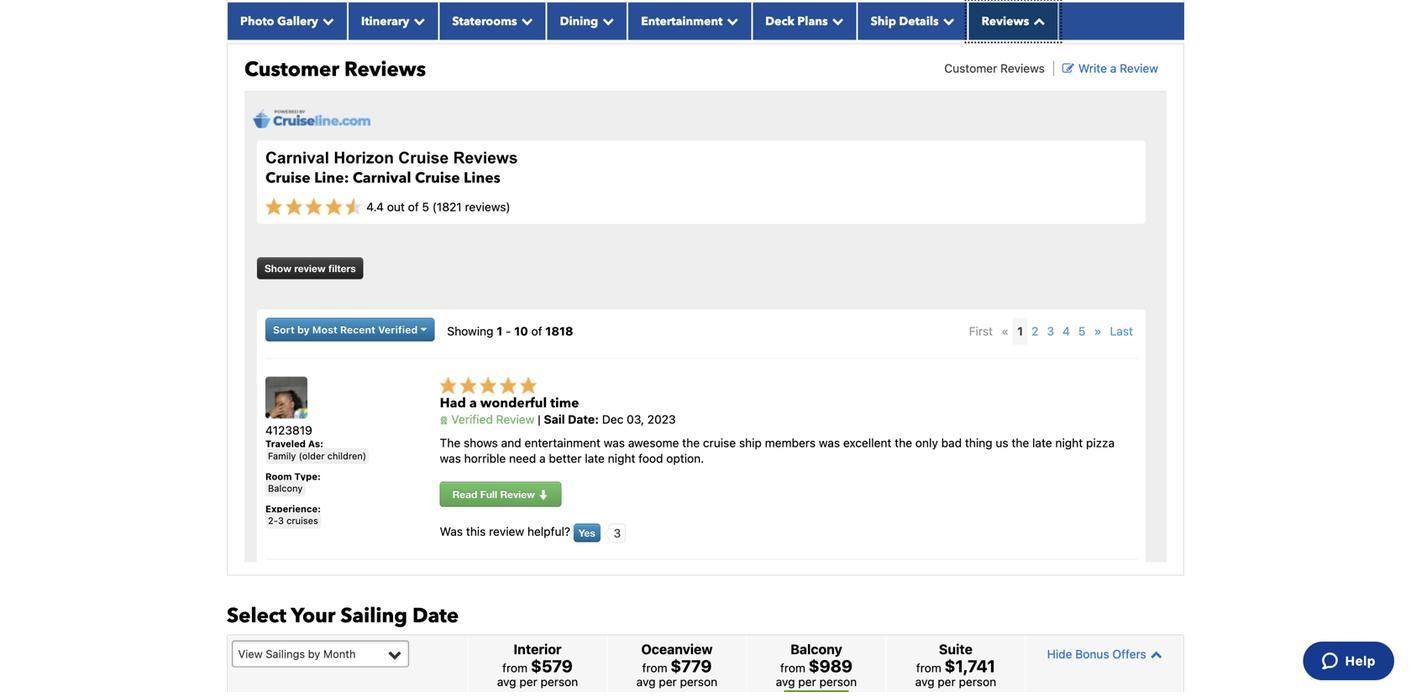 Task type: describe. For each thing, give the bounding box(es) containing it.
reviews down 'itinerary'
[[344, 56, 426, 83]]

shows
[[464, 436, 498, 450]]

photo
[[240, 13, 274, 29]]

recent
[[340, 324, 376, 336]]

cruiseline.com logo image
[[253, 109, 371, 128]]

-
[[506, 324, 511, 338]]

1 horizontal spatial 3
[[614, 526, 621, 540]]

was
[[440, 525, 463, 539]]

avg for $779
[[637, 675, 656, 689]]

family
[[268, 451, 296, 462]]

« link
[[997, 318, 1013, 345]]

the
[[440, 436, 461, 450]]

|
[[538, 413, 541, 426]]

itinerary button
[[348, 2, 439, 40]]

03,
[[627, 413, 644, 426]]

chevron down image for ship details
[[939, 15, 955, 27]]

sailings
[[266, 648, 305, 660]]

write
[[1079, 61, 1107, 75]]

1 link
[[1013, 318, 1028, 345]]

avg for $1,741
[[916, 675, 935, 689]]

$989
[[809, 656, 853, 676]]

entertainment
[[641, 13, 723, 29]]

photo gallery
[[240, 13, 318, 29]]

sail
[[544, 413, 565, 426]]

ship details
[[871, 13, 939, 29]]

filters
[[329, 263, 356, 274]]

reviews button
[[968, 2, 1059, 40]]

review for full
[[500, 488, 535, 500]]

per for $1,741
[[938, 675, 956, 689]]

as:
[[308, 439, 324, 450]]

out
[[387, 200, 405, 214]]

0 vertical spatial by
[[297, 324, 310, 336]]

1 horizontal spatial verified
[[452, 413, 493, 426]]

photo gallery button
[[227, 2, 348, 40]]

entertainment button
[[628, 2, 752, 40]]

write a review
[[1079, 61, 1159, 75]]

staterooms button
[[439, 2, 547, 40]]

date:
[[568, 413, 599, 426]]

from for $579
[[503, 661, 528, 675]]

showing 1 - 10 of 1818
[[447, 324, 573, 338]]

traveled
[[266, 439, 306, 450]]

staterooms
[[452, 13, 517, 29]]

view
[[238, 648, 263, 660]]

dec
[[602, 413, 624, 426]]

1 horizontal spatial 5
[[1079, 324, 1086, 338]]

4123819 traveled as: family (older children)
[[266, 423, 366, 462]]

chevron up image
[[1030, 15, 1046, 27]]

interior from $579 avg per person
[[497, 641, 578, 689]]

»
[[1094, 324, 1102, 338]]

had
[[440, 394, 466, 413]]

wonderful
[[480, 394, 547, 413]]

chevron up image
[[1147, 648, 1163, 660]]

helpful?
[[528, 525, 570, 539]]

line:
[[314, 168, 349, 188]]

0 vertical spatial of
[[408, 200, 419, 214]]

first « 1 2 3 4 5 » last
[[969, 324, 1133, 338]]

review for a
[[1120, 61, 1159, 75]]

lines
[[464, 168, 501, 188]]

(older
[[299, 451, 325, 462]]

1 vertical spatial late
[[585, 452, 605, 465]]

sort
[[273, 324, 295, 336]]

cruise
[[703, 436, 736, 450]]

0 horizontal spatial customer reviews
[[245, 56, 426, 83]]

entertainment
[[525, 436, 601, 450]]

offers
[[1113, 647, 1147, 661]]

2
[[1032, 324, 1039, 338]]

review inside was this review helpful? yes
[[489, 525, 524, 539]]

chevron down image for deck plans
[[828, 15, 844, 27]]

bonus
[[1076, 647, 1110, 661]]

avg for $579
[[497, 675, 516, 689]]

$579
[[531, 656, 573, 676]]

2 horizontal spatial was
[[819, 436, 840, 450]]

3 the from the left
[[1012, 436, 1030, 450]]

first
[[969, 324, 993, 338]]

1 vertical spatial carnival
[[353, 168, 411, 188]]

showing
[[447, 324, 494, 338]]

most
[[312, 324, 338, 336]]

last
[[1110, 324, 1133, 338]]

experience: 2-3 cruises
[[266, 504, 321, 527]]

month
[[323, 648, 356, 660]]

date
[[413, 602, 459, 630]]

$1,741
[[945, 656, 996, 676]]

from for $1,741
[[917, 661, 942, 675]]

person for $579
[[541, 675, 578, 689]]

read full review
[[453, 488, 538, 500]]

1 horizontal spatial customer
[[945, 61, 998, 75]]

4
[[1063, 324, 1070, 338]]

us
[[996, 436, 1009, 450]]

3 link
[[1043, 318, 1059, 345]]

1 the from the left
[[682, 436, 700, 450]]

time
[[550, 394, 579, 413]]

excellent
[[844, 436, 892, 450]]

2-
[[268, 516, 278, 527]]

oceanview
[[642, 641, 713, 657]]

experience:
[[266, 504, 321, 515]]

cruises
[[287, 516, 318, 527]]

the shows and entertainment was awesome the cruise ship members was excellent the only bad thing us the late night pizza was horrible need a better late night food option.
[[440, 436, 1115, 465]]

read full review button
[[440, 482, 562, 507]]

person for $989
[[820, 675, 857, 689]]

interior
[[514, 641, 562, 657]]

sailing
[[341, 602, 408, 630]]

hide
[[1048, 647, 1073, 661]]

0 horizontal spatial customer
[[245, 56, 339, 83]]

» link
[[1090, 318, 1106, 345]]

chevron down image for entertainment
[[723, 15, 739, 27]]

customer reviews link
[[945, 61, 1045, 75]]

last link
[[1106, 318, 1138, 345]]

sort by most recent verified
[[273, 324, 420, 336]]

need
[[509, 452, 536, 465]]

5 link
[[1075, 318, 1090, 345]]

1 vertical spatial of
[[531, 324, 542, 338]]

(1821
[[433, 200, 462, 214]]



Task type: vqa. For each thing, say whether or not it's contained in the screenshot.
the rightmost the
yes



Task type: locate. For each thing, give the bounding box(es) containing it.
from
[[503, 661, 528, 675], [642, 661, 668, 675], [781, 661, 806, 675], [917, 661, 942, 675]]

5 chevron down image from the left
[[939, 15, 955, 27]]

2 horizontal spatial 3
[[1047, 324, 1055, 338]]

main content containing customer reviews
[[218, 0, 1193, 692]]

deck plans button
[[752, 2, 858, 40]]

1 vertical spatial balcony
[[791, 641, 843, 657]]

review right write
[[1120, 61, 1159, 75]]

avg inside the "interior from $579 avg per person"
[[497, 675, 516, 689]]

chevron down image inside entertainment dropdown button
[[723, 15, 739, 27]]

customer down reviews 'dropdown button'
[[945, 61, 998, 75]]

deck plans
[[766, 13, 828, 29]]

1 horizontal spatial of
[[531, 324, 542, 338]]

per inside oceanview from $779 avg per person
[[659, 675, 677, 689]]

avg up recommended image
[[776, 675, 795, 689]]

1 horizontal spatial 1
[[1018, 324, 1024, 338]]

person for $779
[[680, 675, 718, 689]]

person up recommended image
[[820, 675, 857, 689]]

select your sailing date
[[227, 602, 459, 630]]

night left food
[[608, 452, 636, 465]]

review right full
[[500, 488, 535, 500]]

person down suite
[[959, 675, 997, 689]]

1 avg from the left
[[497, 675, 516, 689]]

dining button
[[547, 2, 628, 40]]

verified review link
[[440, 413, 535, 426]]

person inside oceanview from $779 avg per person
[[680, 675, 718, 689]]

1 vertical spatial 5
[[1079, 324, 1086, 338]]

food
[[639, 452, 663, 465]]

0 horizontal spatial balcony
[[268, 483, 303, 494]]

chevron down image inside ship details dropdown button
[[939, 15, 955, 27]]

4.4
[[366, 200, 384, 214]]

avg for $989
[[776, 675, 795, 689]]

balcony from $989 avg per person
[[776, 641, 857, 689]]

1 from from the left
[[503, 661, 528, 675]]

0 horizontal spatial the
[[682, 436, 700, 450]]

1 horizontal spatial a
[[539, 452, 546, 465]]

read
[[453, 488, 478, 500]]

2 from from the left
[[642, 661, 668, 675]]

3 inside experience: 2-3 cruises
[[278, 516, 284, 527]]

per down suite
[[938, 675, 956, 689]]

ship
[[739, 436, 762, 450]]

reviews up customer reviews link
[[982, 13, 1030, 29]]

a inside the shows and entertainment was awesome the cruise ship members was excellent the only bad thing us the late night pizza was horrible need a better late night food option.
[[539, 452, 546, 465]]

type:
[[294, 471, 321, 482]]

1
[[497, 324, 503, 338], [1018, 324, 1024, 338]]

avg down the "interior"
[[497, 675, 516, 689]]

avg inside the suite from $1,741 avg per person
[[916, 675, 935, 689]]

from inside balcony from $989 avg per person
[[781, 661, 806, 675]]

carnival up line: on the left of the page
[[266, 149, 329, 167]]

verified review
[[448, 413, 535, 426]]

option.
[[667, 452, 704, 465]]

chevron down image inside the itinerary dropdown button
[[409, 15, 425, 27]]

by left month
[[308, 648, 320, 660]]

reviews up lines
[[453, 149, 518, 167]]

from inside the "interior from $579 avg per person"
[[503, 661, 528, 675]]

4 per from the left
[[938, 675, 956, 689]]

1 per from the left
[[520, 675, 538, 689]]

1 left "-"
[[497, 324, 503, 338]]

oceanview from $779 avg per person
[[637, 641, 718, 689]]

4123819 image
[[266, 377, 308, 419]]

1 1 from the left
[[497, 324, 503, 338]]

customer reviews
[[245, 56, 426, 83], [945, 61, 1045, 75]]

1 horizontal spatial customer reviews
[[945, 61, 1045, 75]]

4 from from the left
[[917, 661, 942, 675]]

first link
[[965, 318, 997, 345]]

edit image
[[1063, 62, 1075, 74]]

a for write
[[1111, 61, 1117, 75]]

0 horizontal spatial a
[[470, 394, 477, 413]]

verified
[[378, 324, 418, 336], [452, 413, 493, 426]]

1 horizontal spatial late
[[1033, 436, 1053, 450]]

person
[[541, 675, 578, 689], [680, 675, 718, 689], [820, 675, 857, 689], [959, 675, 997, 689]]

verified right recent
[[378, 324, 418, 336]]

1 vertical spatial by
[[308, 648, 320, 660]]

was down the
[[440, 452, 461, 465]]

balcony
[[268, 483, 303, 494], [791, 641, 843, 657]]

avg down oceanview
[[637, 675, 656, 689]]

0 horizontal spatial review
[[294, 263, 326, 274]]

awesome
[[628, 436, 679, 450]]

reviews inside 'dropdown button'
[[982, 13, 1030, 29]]

was left excellent
[[819, 436, 840, 450]]

avg inside oceanview from $779 avg per person
[[637, 675, 656, 689]]

sort by most recent verified link
[[266, 318, 435, 342]]

balcony up recommended image
[[791, 641, 843, 657]]

hide bonus offers link
[[1030, 640, 1180, 669]]

a right write
[[1111, 61, 1117, 75]]

| sail date: dec 03, 2023
[[535, 413, 676, 426]]

2 1 from the left
[[1018, 324, 1024, 338]]

1 horizontal spatial was
[[604, 436, 625, 450]]

1 person from the left
[[541, 675, 578, 689]]

3 per from the left
[[799, 675, 817, 689]]

0 horizontal spatial 1
[[497, 324, 503, 338]]

from for $989
[[781, 661, 806, 675]]

4 person from the left
[[959, 675, 997, 689]]

3 right the "yes"
[[614, 526, 621, 540]]

1 chevron down image from the left
[[318, 15, 334, 27]]

per inside balcony from $989 avg per person
[[799, 675, 817, 689]]

1 horizontal spatial the
[[895, 436, 913, 450]]

chevron down image left staterooms
[[409, 15, 425, 27]]

per for $579
[[520, 675, 538, 689]]

3 chevron down image from the left
[[598, 15, 614, 27]]

chevron down image left the ship
[[828, 15, 844, 27]]

0 vertical spatial review
[[1120, 61, 1159, 75]]

1 horizontal spatial chevron down image
[[828, 15, 844, 27]]

balcony inside room type: balcony
[[268, 483, 303, 494]]

select
[[227, 602, 286, 630]]

0 horizontal spatial night
[[608, 452, 636, 465]]

this
[[466, 525, 486, 539]]

2 vertical spatial review
[[500, 488, 535, 500]]

0 horizontal spatial late
[[585, 452, 605, 465]]

0 horizontal spatial chevron down image
[[409, 15, 425, 27]]

per up recommended image
[[799, 675, 817, 689]]

1 horizontal spatial review
[[489, 525, 524, 539]]

dining
[[560, 13, 598, 29]]

main content
[[218, 0, 1193, 692]]

0 vertical spatial review
[[294, 263, 326, 274]]

person for $1,741
[[959, 675, 997, 689]]

person inside the "interior from $579 avg per person"
[[541, 675, 578, 689]]

1 vertical spatial a
[[470, 394, 477, 413]]

per inside the suite from $1,741 avg per person
[[938, 675, 956, 689]]

bad
[[942, 436, 962, 450]]

from down suite
[[917, 661, 942, 675]]

2 chevron down image from the left
[[517, 15, 533, 27]]

avg inside balcony from $989 avg per person
[[776, 675, 795, 689]]

4 avg from the left
[[916, 675, 935, 689]]

2 chevron down image from the left
[[828, 15, 844, 27]]

small verified icon image
[[440, 416, 448, 425]]

per down the "interior"
[[520, 675, 538, 689]]

3 right 2
[[1047, 324, 1055, 338]]

2 avg from the left
[[637, 675, 656, 689]]

was down the dec
[[604, 436, 625, 450]]

per for $989
[[799, 675, 817, 689]]

chevron down image for dining
[[598, 15, 614, 27]]

room
[[266, 471, 292, 482]]

itinerary
[[361, 13, 409, 29]]

1 vertical spatial review
[[489, 525, 524, 539]]

1 vertical spatial night
[[608, 452, 636, 465]]

2 the from the left
[[895, 436, 913, 450]]

from inside oceanview from $779 avg per person
[[642, 661, 668, 675]]

late
[[1033, 436, 1053, 450], [585, 452, 605, 465]]

view sailings by month
[[238, 648, 356, 660]]

yes
[[579, 527, 596, 539]]

reviews left edit image
[[1001, 61, 1045, 75]]

review left '|'
[[496, 413, 535, 426]]

by right the sort
[[297, 324, 310, 336]]

chevron down image left the deck
[[723, 15, 739, 27]]

the left only at bottom right
[[895, 436, 913, 450]]

plans
[[798, 13, 828, 29]]

per for $779
[[659, 675, 677, 689]]

of right 10
[[531, 324, 542, 338]]

1 horizontal spatial carnival
[[353, 168, 411, 188]]

chevron down image for photo gallery
[[318, 15, 334, 27]]

room type: balcony
[[266, 471, 321, 494]]

review inside show review filters "button"
[[294, 263, 326, 274]]

review
[[294, 263, 326, 274], [489, 525, 524, 539]]

review right this
[[489, 525, 524, 539]]

1 vertical spatial verified
[[452, 413, 493, 426]]

late right better
[[585, 452, 605, 465]]

from inside the suite from $1,741 avg per person
[[917, 661, 942, 675]]

2 per from the left
[[659, 675, 677, 689]]

a for had
[[470, 394, 477, 413]]

was this review helpful? yes
[[440, 525, 596, 539]]

night
[[1056, 436, 1083, 450], [608, 452, 636, 465]]

5 right 4
[[1079, 324, 1086, 338]]

recommended image
[[784, 691, 849, 692]]

customer down gallery
[[245, 56, 339, 83]]

0 horizontal spatial 3
[[278, 516, 284, 527]]

night left pizza
[[1056, 436, 1083, 450]]

4123819
[[266, 423, 312, 437]]

1 horizontal spatial night
[[1056, 436, 1083, 450]]

review right "show"
[[294, 263, 326, 274]]

chevron down image inside deck plans dropdown button
[[828, 15, 844, 27]]

chevron down image
[[409, 15, 425, 27], [828, 15, 844, 27]]

verified up shows
[[452, 413, 493, 426]]

0 vertical spatial night
[[1056, 436, 1083, 450]]

and
[[501, 436, 521, 450]]

the right the us
[[1012, 436, 1030, 450]]

2 horizontal spatial the
[[1012, 436, 1030, 450]]

person inside the suite from $1,741 avg per person
[[959, 675, 997, 689]]

from for $779
[[642, 661, 668, 675]]

chevron down image for itinerary
[[409, 15, 425, 27]]

0 vertical spatial verified
[[378, 324, 418, 336]]

a right need
[[539, 452, 546, 465]]

chevron down image right the ship
[[939, 15, 955, 27]]

0 horizontal spatial verified
[[378, 324, 418, 336]]

balcony inside balcony from $989 avg per person
[[791, 641, 843, 657]]

horrible
[[464, 452, 506, 465]]

better
[[549, 452, 582, 465]]

members
[[765, 436, 816, 450]]

2 vertical spatial a
[[539, 452, 546, 465]]

customer reviews down reviews 'dropdown button'
[[945, 61, 1045, 75]]

person inside balcony from $989 avg per person
[[820, 675, 857, 689]]

from down the "interior"
[[503, 661, 528, 675]]

balcony down room
[[268, 483, 303, 494]]

view sailings by month link
[[232, 641, 409, 668]]

3 avg from the left
[[776, 675, 795, 689]]

reviews
[[982, 13, 1030, 29], [344, 56, 426, 83], [1001, 61, 1045, 75], [453, 149, 518, 167]]

4 chevron down image from the left
[[723, 15, 739, 27]]

suite
[[939, 641, 973, 657]]

chevron down image left 'itinerary'
[[318, 15, 334, 27]]

from up recommended image
[[781, 661, 806, 675]]

chevron down image inside staterooms dropdown button
[[517, 15, 533, 27]]

person down the "interior"
[[541, 675, 578, 689]]

chevron down image
[[318, 15, 334, 27], [517, 15, 533, 27], [598, 15, 614, 27], [723, 15, 739, 27], [939, 15, 955, 27]]

from down oceanview
[[642, 661, 668, 675]]

4 link
[[1059, 318, 1075, 345]]

0 vertical spatial 5
[[422, 200, 429, 214]]

0 horizontal spatial carnival
[[266, 149, 329, 167]]

review inside button
[[500, 488, 535, 500]]

avg
[[497, 675, 516, 689], [637, 675, 656, 689], [776, 675, 795, 689], [916, 675, 935, 689]]

chevron down image inside photo gallery dropdown button
[[318, 15, 334, 27]]

show review filters button
[[257, 258, 364, 279]]

full
[[480, 488, 498, 500]]

per inside the "interior from $579 avg per person"
[[520, 675, 538, 689]]

of right out at the left
[[408, 200, 419, 214]]

customer reviews up cruiseline.com logo
[[245, 56, 426, 83]]

avg left $1,741
[[916, 675, 935, 689]]

had a wonderful time
[[440, 394, 579, 413]]

chevron down image inside dining 'dropdown button'
[[598, 15, 614, 27]]

show
[[265, 263, 292, 274]]

late right the us
[[1033, 436, 1053, 450]]

carnival horizon cruise reviews cruise line: carnival cruise lines
[[266, 149, 518, 188]]

hide bonus offers
[[1048, 647, 1147, 661]]

3 person from the left
[[820, 675, 857, 689]]

0 vertical spatial balcony
[[268, 483, 303, 494]]

0 horizontal spatial of
[[408, 200, 419, 214]]

3 down experience:
[[278, 516, 284, 527]]

reviews inside the carnival horizon cruise reviews cruise line: carnival cruise lines
[[453, 149, 518, 167]]

per down oceanview
[[659, 675, 677, 689]]

0 horizontal spatial was
[[440, 452, 461, 465]]

2023
[[648, 413, 676, 426]]

carnival down horizon
[[353, 168, 411, 188]]

0 horizontal spatial 5
[[422, 200, 429, 214]]

cruise
[[399, 149, 449, 167], [266, 168, 311, 188], [415, 168, 460, 188]]

1 vertical spatial review
[[496, 413, 535, 426]]

1 horizontal spatial balcony
[[791, 641, 843, 657]]

5 left (1821
[[422, 200, 429, 214]]

3 from from the left
[[781, 661, 806, 675]]

0 vertical spatial late
[[1033, 436, 1053, 450]]

1 left 2
[[1018, 324, 1024, 338]]

suite from $1,741 avg per person
[[916, 641, 997, 689]]

0 vertical spatial carnival
[[266, 149, 329, 167]]

4.4 out of 5 (1821 reviews)
[[366, 200, 511, 214]]

1 chevron down image from the left
[[409, 15, 425, 27]]

chevron down image left entertainment
[[598, 15, 614, 27]]

customer
[[245, 56, 339, 83], [945, 61, 998, 75]]

reviews)
[[465, 200, 511, 214]]

chevron down image left dining
[[517, 15, 533, 27]]

2 person from the left
[[680, 675, 718, 689]]

$779
[[671, 656, 712, 676]]

a right had
[[470, 394, 477, 413]]

person down oceanview
[[680, 675, 718, 689]]

the up option.
[[682, 436, 700, 450]]

0 vertical spatial a
[[1111, 61, 1117, 75]]

2 horizontal spatial a
[[1111, 61, 1117, 75]]

«
[[1002, 324, 1009, 338]]

ship details button
[[858, 2, 968, 40]]

chevron down image for staterooms
[[517, 15, 533, 27]]



